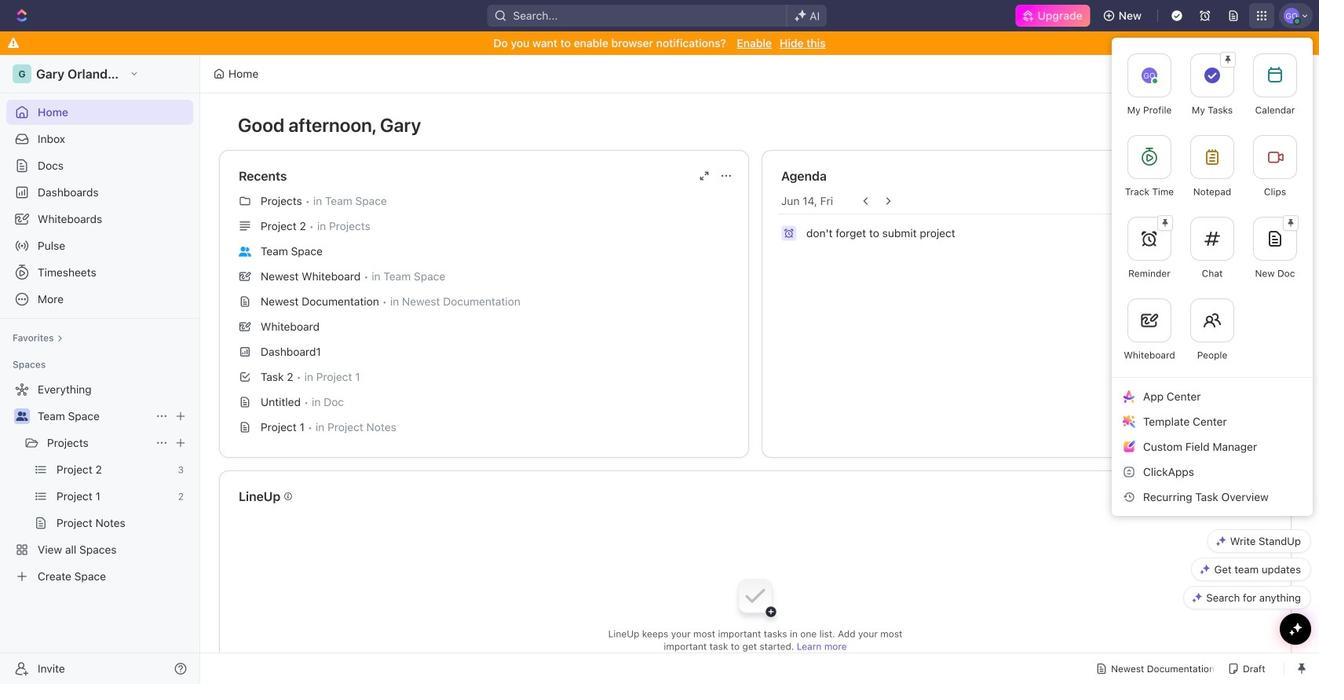 Task type: describe. For each thing, give the bounding box(es) containing it.
tree inside sidebar navigation
[[6, 377, 193, 589]]



Task type: vqa. For each thing, say whether or not it's contained in the screenshot.
bicycle 'image'
no



Task type: locate. For each thing, give the bounding box(es) containing it.
sidebar navigation
[[0, 55, 200, 684]]

user group image
[[16, 412, 28, 421]]

user group image
[[239, 246, 251, 256]]

tree
[[6, 377, 193, 589]]



